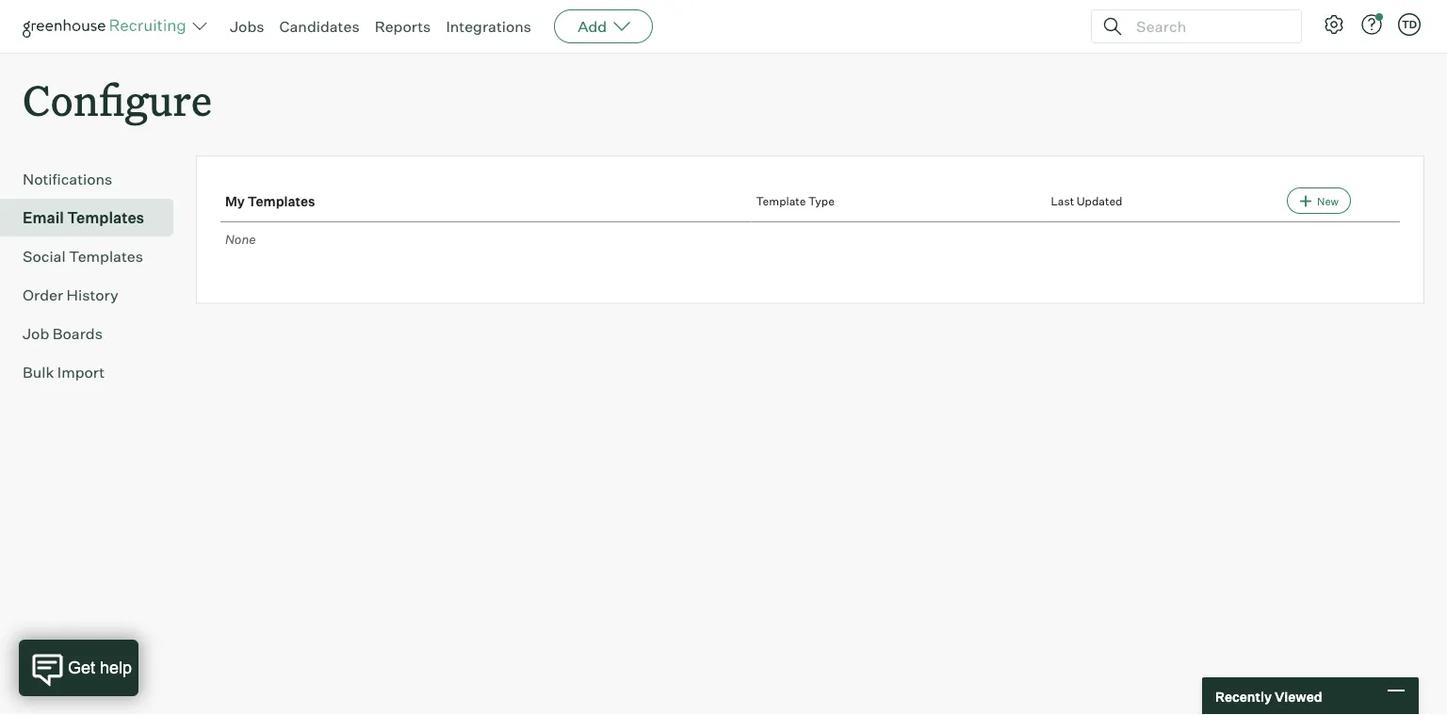 Task type: vqa. For each thing, say whether or not it's contained in the screenshot.
Definitely Not icon
no



Task type: locate. For each thing, give the bounding box(es) containing it.
integrations link
[[446, 17, 532, 36]]

updated
[[1077, 194, 1123, 208]]

new
[[1318, 195, 1339, 208]]

templates up order history link
[[69, 247, 143, 266]]

last updated
[[1051, 194, 1123, 208]]

bulk
[[23, 363, 54, 382]]

templates for social templates
[[69, 247, 143, 266]]

templates right the my
[[248, 193, 315, 209]]

templates up social templates link at the left top of the page
[[67, 208, 144, 227]]

add
[[578, 17, 607, 36]]

templates inside email templates link
[[67, 208, 144, 227]]

viewed
[[1275, 688, 1323, 705]]

order history
[[23, 286, 119, 305]]

none
[[225, 232, 256, 247]]

configure image
[[1323, 13, 1346, 36]]

configure
[[23, 72, 212, 127]]

td button
[[1395, 9, 1425, 40]]

notifications link
[[23, 168, 166, 191]]

job boards
[[23, 324, 103, 343]]

templates inside social templates link
[[69, 247, 143, 266]]

email templates
[[23, 208, 144, 227]]

jobs
[[230, 17, 264, 36]]

order
[[23, 286, 63, 305]]

template type
[[756, 194, 835, 208]]

email
[[23, 208, 64, 227]]

templates for email templates
[[67, 208, 144, 227]]

job boards link
[[23, 323, 166, 345]]

reports
[[375, 17, 431, 36]]

candidates link
[[279, 17, 360, 36]]

template
[[756, 194, 806, 208]]

Search text field
[[1132, 13, 1285, 40]]

social templates
[[23, 247, 143, 266]]

templates
[[248, 193, 315, 209], [67, 208, 144, 227], [69, 247, 143, 266]]

bulk import link
[[23, 361, 166, 384]]

reports link
[[375, 17, 431, 36]]

social templates link
[[23, 245, 166, 268]]



Task type: describe. For each thing, give the bounding box(es) containing it.
job
[[23, 324, 49, 343]]

email templates link
[[23, 207, 166, 229]]

recently
[[1216, 688, 1272, 705]]

history
[[66, 286, 119, 305]]

type
[[809, 194, 835, 208]]

add button
[[554, 9, 653, 43]]

td button
[[1399, 13, 1421, 36]]

integrations
[[446, 17, 532, 36]]

recently viewed
[[1216, 688, 1323, 705]]

bulk import
[[23, 363, 105, 382]]

my templates
[[225, 193, 315, 209]]

my
[[225, 193, 245, 209]]

order history link
[[23, 284, 166, 306]]

templates for my templates
[[248, 193, 315, 209]]

boards
[[53, 324, 103, 343]]

notifications
[[23, 170, 112, 189]]

import
[[57, 363, 105, 382]]

greenhouse recruiting image
[[23, 15, 192, 38]]

social
[[23, 247, 66, 266]]

td
[[1402, 18, 1418, 31]]

last
[[1051, 194, 1074, 208]]

jobs link
[[230, 17, 264, 36]]

new link
[[1287, 188, 1351, 214]]

candidates
[[279, 17, 360, 36]]



